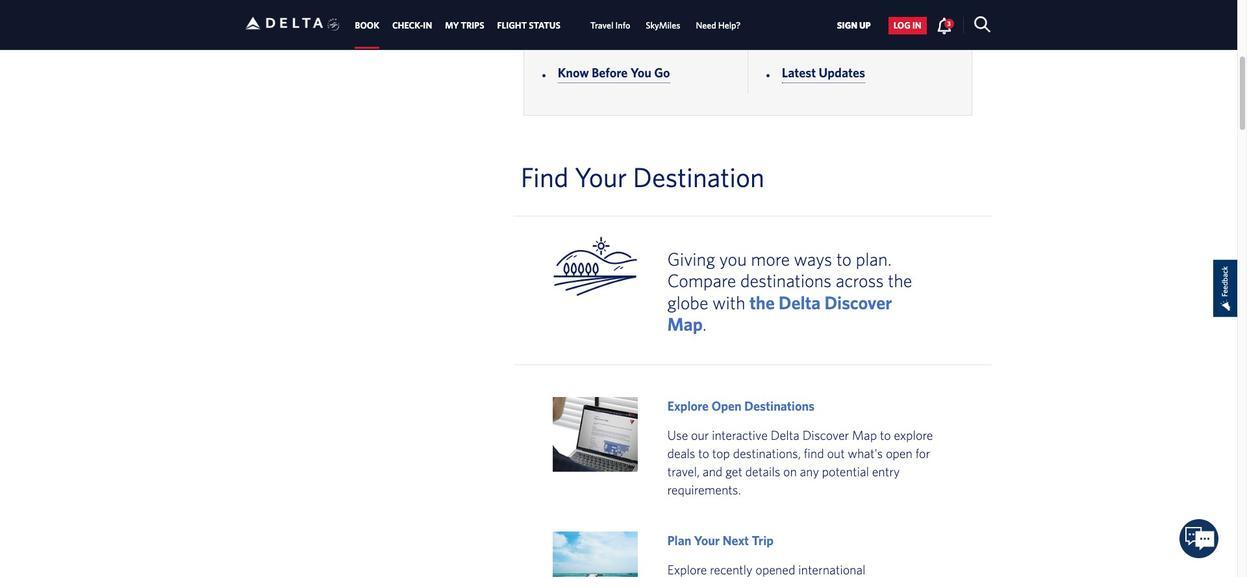 Task type: locate. For each thing, give the bounding box(es) containing it.
on
[[784, 464, 797, 479]]

1 vertical spatial discover
[[803, 428, 849, 442]]

up
[[860, 20, 871, 31]]

details
[[746, 464, 781, 479]]

opened
[[756, 562, 796, 577]]

travel left info
[[591, 20, 614, 31]]

1 horizontal spatial to
[[837, 248, 852, 269]]

sign
[[837, 20, 858, 31]]

.
[[703, 313, 707, 335]]

plan
[[668, 533, 692, 548]]

map inside the delta discover map
[[668, 313, 703, 335]]

discover down across
[[825, 292, 892, 313]]

to up across
[[837, 248, 852, 269]]

what's
[[848, 446, 883, 461]]

0 horizontal spatial the
[[750, 292, 775, 313]]

1 vertical spatial find your destination
[[521, 161, 765, 192]]

log in
[[894, 20, 922, 31]]

1 vertical spatial delta
[[771, 428, 800, 442]]

travel
[[591, 20, 614, 31], [806, 27, 840, 42]]

help?
[[719, 20, 741, 31]]

any
[[800, 464, 819, 479]]

delta down destinations
[[779, 292, 821, 313]]

travel right the
[[806, 27, 840, 42]]

know
[[558, 65, 589, 80]]

1 horizontal spatial map
[[852, 428, 877, 442]]

to up open
[[880, 428, 891, 442]]

your for plan your next trip link
[[694, 533, 720, 548]]

open
[[886, 446, 913, 461]]

explore open destinations link
[[668, 398, 815, 413]]

the down plan.
[[888, 270, 913, 291]]

for
[[916, 446, 931, 461]]

1 horizontal spatial the
[[888, 270, 913, 291]]

0 vertical spatial delta
[[779, 292, 821, 313]]

map down globe
[[668, 313, 703, 335]]

1 horizontal spatial travel
[[806, 27, 840, 42]]

discover
[[825, 292, 892, 313], [803, 428, 849, 442]]

plan.
[[856, 248, 892, 269]]

my trips
[[445, 20, 485, 31]]

0 vertical spatial explore
[[668, 398, 709, 413]]

1 vertical spatial your
[[575, 161, 627, 192]]

the travel experience link
[[782, 27, 903, 45]]

discover up out
[[803, 428, 849, 442]]

1 vertical spatial explore
[[668, 562, 707, 577]]

know before you go
[[558, 65, 670, 80]]

message us image
[[1180, 519, 1219, 558]]

0 vertical spatial map
[[668, 313, 703, 335]]

find your destination link
[[558, 27, 677, 45]]

flight status link
[[497, 14, 561, 37]]

trips
[[461, 20, 485, 31]]

recently
[[710, 562, 753, 577]]

need help?
[[696, 20, 741, 31]]

more
[[751, 248, 790, 269]]

the
[[888, 270, 913, 291], [750, 292, 775, 313]]

2 vertical spatial your
[[694, 533, 720, 548]]

explore
[[894, 428, 933, 442]]

the delta discover map
[[668, 292, 892, 335]]

next
[[723, 533, 749, 548]]

1 vertical spatial map
[[852, 428, 877, 442]]

across
[[836, 270, 884, 291]]

find
[[558, 27, 581, 42], [521, 161, 569, 192]]

find
[[804, 446, 824, 461]]

to
[[837, 248, 852, 269], [880, 428, 891, 442], [699, 446, 710, 461]]

my
[[445, 20, 459, 31]]

explore open destinations
[[668, 398, 815, 413]]

1 vertical spatial find
[[521, 161, 569, 192]]

destinations,
[[733, 446, 801, 461]]

the down destinations
[[750, 292, 775, 313]]

and
[[703, 464, 723, 479]]

destination inside find your destination link
[[613, 27, 677, 42]]

sign up link
[[832, 17, 876, 34]]

tab list
[[349, 0, 749, 49]]

book
[[355, 20, 379, 31]]

explore down 'plan'
[[668, 562, 707, 577]]

map of the world image
[[553, 532, 638, 577]]

flight status
[[497, 20, 561, 31]]

entry
[[872, 464, 900, 479]]

discover inside "use our interactive delta discover map to explore deals to top destinations, find out what's open for travel, and get details on any potential entry requirements."
[[803, 428, 849, 442]]

2 vertical spatial to
[[699, 446, 710, 461]]

1 explore from the top
[[668, 398, 709, 413]]

explore
[[668, 398, 709, 413], [668, 562, 707, 577]]

log in button
[[889, 17, 927, 34]]

find your destination
[[558, 27, 677, 42], [521, 161, 765, 192]]

explore inside explore recently opened international
[[668, 562, 707, 577]]

latest
[[782, 65, 816, 80]]

2 explore from the top
[[668, 562, 707, 577]]

in
[[913, 20, 922, 31]]

0 vertical spatial to
[[837, 248, 852, 269]]

delta
[[779, 292, 821, 313], [771, 428, 800, 442]]

check-
[[392, 20, 423, 31]]

you
[[720, 248, 747, 269]]

with
[[713, 292, 746, 313]]

0 vertical spatial your
[[584, 27, 610, 42]]

3 link
[[937, 17, 954, 34]]

0 vertical spatial destination
[[613, 27, 677, 42]]

to left top
[[699, 446, 710, 461]]

0 horizontal spatial map
[[668, 313, 703, 335]]

map
[[668, 313, 703, 335], [852, 428, 877, 442]]

destinations
[[745, 398, 815, 413]]

log
[[894, 20, 911, 31]]

0 vertical spatial discover
[[825, 292, 892, 313]]

3
[[948, 19, 951, 27]]

map inside "use our interactive delta discover map to explore deals to top destinations, find out what's open for travel, and get details on any potential entry requirements."
[[852, 428, 877, 442]]

delta inside "use our interactive delta discover map to explore deals to top destinations, find out what's open for travel, and get details on any potential entry requirements."
[[771, 428, 800, 442]]

map up what's
[[852, 428, 877, 442]]

2 horizontal spatial to
[[880, 428, 891, 442]]

delta up destinations,
[[771, 428, 800, 442]]

explore up use
[[668, 398, 709, 413]]

get
[[726, 464, 743, 479]]

your
[[584, 27, 610, 42], [575, 161, 627, 192], [694, 533, 720, 548]]

0 vertical spatial find
[[558, 27, 581, 42]]



Task type: describe. For each thing, give the bounding box(es) containing it.
to inside giving you more ways to plan. compare destinations across the globe with
[[837, 248, 852, 269]]

my trips link
[[445, 14, 485, 37]]

travel,
[[668, 464, 700, 479]]

discover inside the delta discover map
[[825, 292, 892, 313]]

1 vertical spatial to
[[880, 428, 891, 442]]

experience
[[842, 27, 903, 42]]

compare
[[668, 270, 736, 291]]

flight
[[497, 20, 527, 31]]

use
[[668, 428, 688, 442]]

delta inside the delta discover map
[[779, 292, 821, 313]]

status
[[529, 20, 561, 31]]

your for find your destination link
[[584, 27, 610, 42]]

potential
[[822, 464, 869, 479]]

latest updates link
[[782, 65, 866, 83]]

info
[[616, 20, 631, 31]]

giving you more ways to plan. compare destinations across the globe with
[[668, 248, 913, 313]]

1 vertical spatial destination
[[633, 161, 765, 192]]

0 horizontal spatial travel
[[591, 20, 614, 31]]

our
[[691, 428, 709, 442]]

find inside find your destination link
[[558, 27, 581, 42]]

check-in link
[[392, 14, 432, 37]]

plan your next trip link
[[668, 533, 774, 548]]

0 vertical spatial find your destination
[[558, 27, 677, 42]]

check-in
[[392, 20, 432, 31]]

go
[[654, 65, 670, 80]]

travel info link
[[591, 14, 631, 37]]

use our interactive delta discover map to explore deals to top destinations, find out what's open for travel, and get details on any potential entry requirements.
[[668, 428, 933, 497]]

in
[[423, 20, 432, 31]]

skymiles
[[646, 20, 681, 31]]

destinations
[[741, 270, 832, 291]]

tab list containing book
[[349, 0, 749, 49]]

explore for explore open destinations
[[668, 398, 709, 413]]

ways
[[794, 248, 833, 269]]

you
[[631, 65, 652, 80]]

0 horizontal spatial to
[[699, 446, 710, 461]]

interactive
[[712, 428, 768, 442]]

skyteam image
[[327, 4, 340, 45]]

top
[[712, 446, 730, 461]]

open
[[712, 398, 742, 413]]

globe
[[668, 292, 709, 313]]

sign up
[[837, 20, 871, 31]]

trip
[[752, 533, 774, 548]]

before
[[592, 65, 628, 80]]

updates
[[819, 65, 866, 80]]

latest updates
[[782, 65, 866, 80]]

out
[[827, 446, 845, 461]]

plan your next trip
[[668, 533, 774, 548]]

explore recently opened international
[[668, 562, 919, 577]]

the delta discover map link
[[668, 292, 892, 335]]

explore for explore recently opened international
[[668, 562, 707, 577]]

need
[[696, 20, 717, 31]]

the travel experience
[[782, 27, 903, 42]]

international
[[799, 562, 866, 577]]

skymiles link
[[646, 14, 681, 37]]

requirements.
[[668, 482, 741, 497]]

delta air lines image
[[245, 3, 323, 43]]

know before you go link
[[558, 65, 670, 83]]

travel info
[[591, 20, 631, 31]]

the inside the delta discover map
[[750, 292, 775, 313]]

need help? link
[[696, 14, 741, 37]]

book link
[[355, 14, 379, 37]]

the
[[782, 27, 803, 42]]

giving
[[668, 248, 716, 269]]

deals
[[668, 446, 696, 461]]

the inside giving you more ways to plan. compare destinations across the globe with
[[888, 270, 913, 291]]



Task type: vqa. For each thing, say whether or not it's contained in the screenshot.
topmost the BOOK
no



